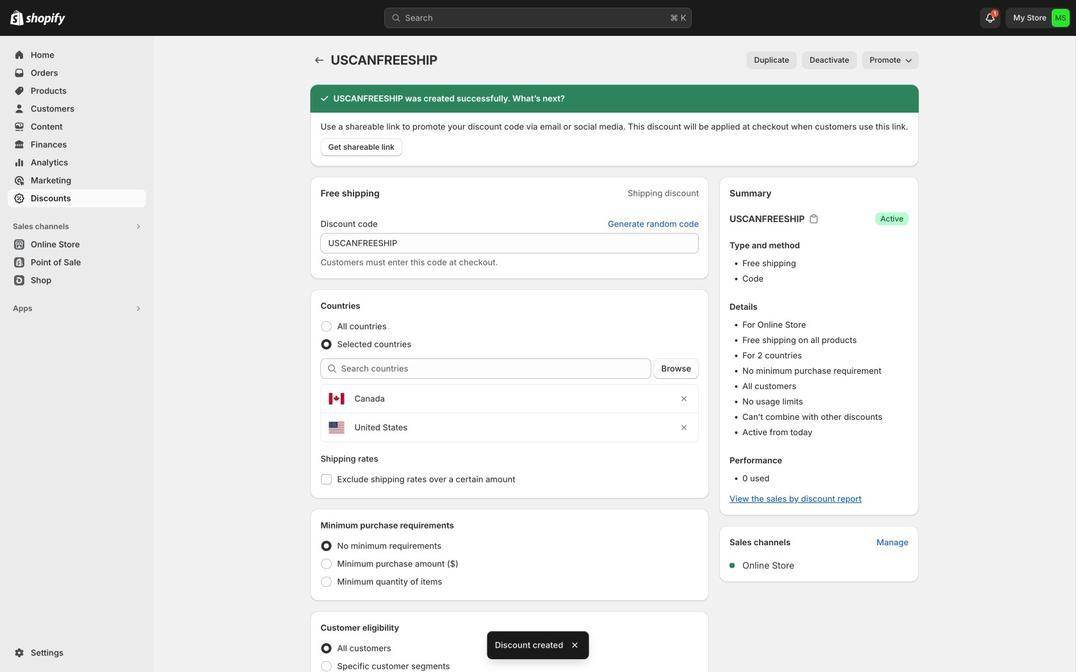 Task type: vqa. For each thing, say whether or not it's contained in the screenshot.
online inside "BUTTON"
no



Task type: describe. For each thing, give the bounding box(es) containing it.
1 horizontal spatial shopify image
[[26, 13, 65, 25]]

my store image
[[1052, 9, 1070, 27]]



Task type: locate. For each thing, give the bounding box(es) containing it.
shopify image
[[10, 10, 24, 25], [26, 13, 65, 25]]

None text field
[[321, 233, 699, 254]]

Search countries text field
[[341, 359, 651, 379]]

0 horizontal spatial shopify image
[[10, 10, 24, 25]]



